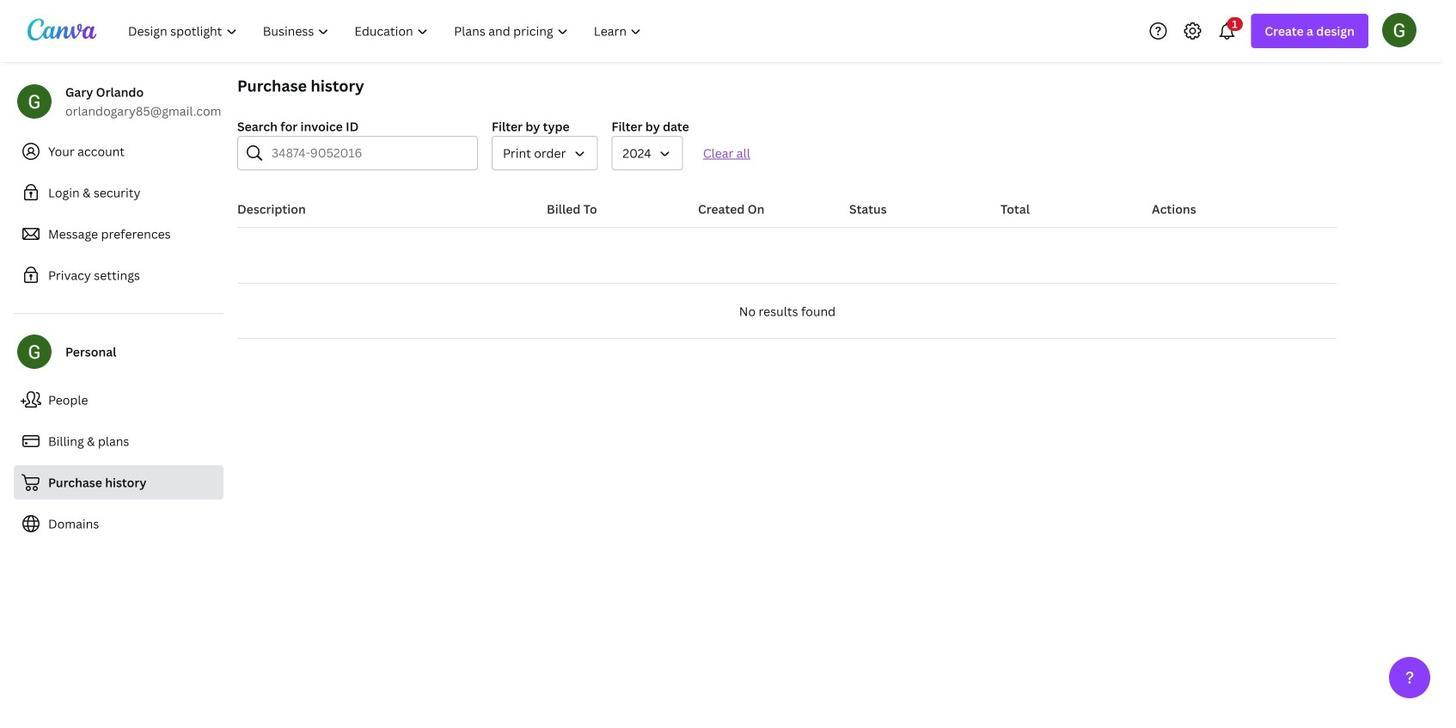 Task type: vqa. For each thing, say whether or not it's contained in the screenshot.
Gary Orlando image
yes



Task type: locate. For each thing, give the bounding box(es) containing it.
None button
[[492, 136, 598, 170], [612, 136, 684, 170], [492, 136, 598, 170], [612, 136, 684, 170]]

top level navigation element
[[117, 14, 657, 48]]



Task type: describe. For each thing, give the bounding box(es) containing it.
gary orlando image
[[1383, 13, 1417, 47]]

34874-9052016 text field
[[272, 137, 467, 169]]



